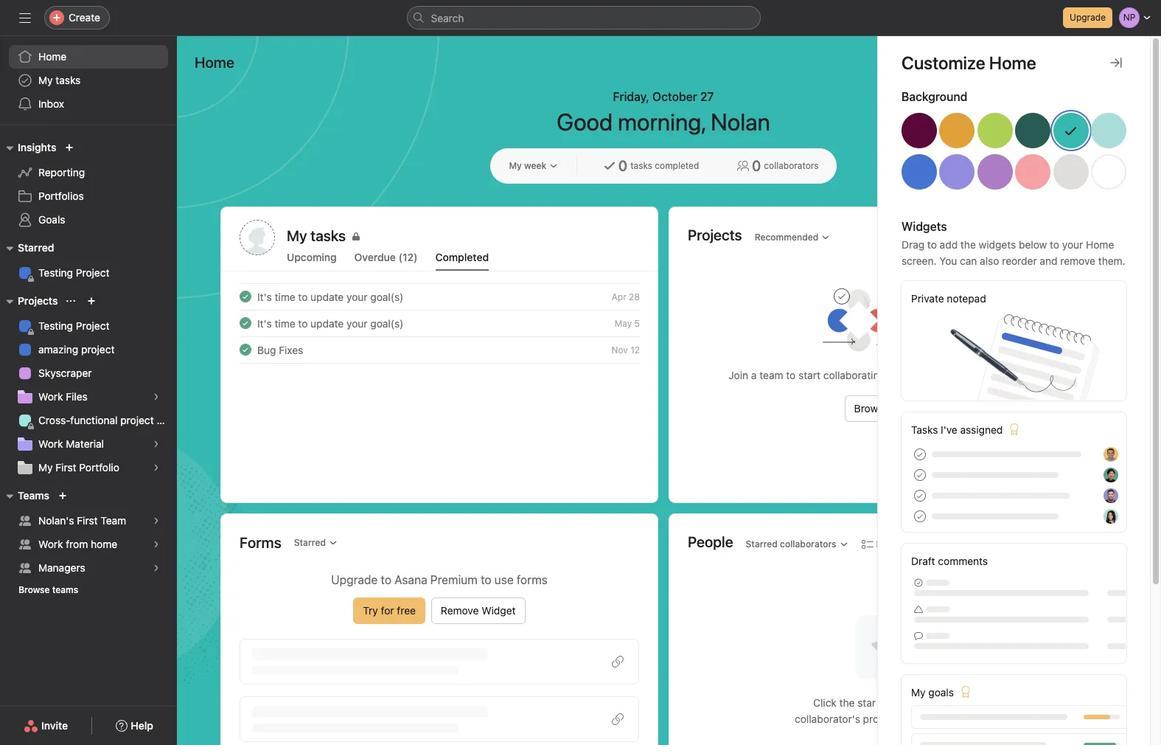 Task type: locate. For each thing, give the bounding box(es) containing it.
testing project inside projects "element"
[[38, 319, 110, 332]]

1 goal(s) from the top
[[371, 290, 404, 303]]

click
[[814, 696, 837, 709]]

1 testing project link from the top
[[9, 261, 168, 285]]

1 horizontal spatial starred
[[294, 537, 326, 548]]

upgrade to asana premium to use forms
[[331, 573, 548, 586]]

the left star
[[840, 696, 855, 709]]

it's time to update your goal(s)
[[257, 290, 404, 303], [257, 317, 404, 329]]

update
[[311, 290, 344, 303], [311, 317, 344, 329]]

below
[[1020, 238, 1048, 251]]

projects left "show options, current sort, top" image
[[18, 294, 58, 307]]

project up skyscraper link
[[81, 343, 115, 356]]

it's time to update your goal(s) for apr 28
[[257, 290, 404, 303]]

testing project inside starred element
[[38, 266, 110, 279]]

star
[[858, 696, 876, 709]]

0 vertical spatial a
[[752, 369, 757, 381]]

0 horizontal spatial first
[[56, 461, 76, 474]]

2 horizontal spatial home
[[1087, 238, 1115, 251]]

1 update from the top
[[311, 290, 344, 303]]

profile
[[864, 713, 894, 725]]

first down 'work material'
[[56, 461, 76, 474]]

2 vertical spatial browse teams button
[[12, 580, 85, 600]]

testing
[[38, 266, 73, 279], [38, 319, 73, 332]]

1 project from the top
[[76, 266, 110, 279]]

starred down goals
[[18, 241, 54, 254]]

starred button right 'forms'
[[287, 533, 344, 553]]

a inside click the star in the header of a collaborator's profile to add them here.
[[957, 696, 963, 709]]

0 horizontal spatial tasks
[[56, 74, 81, 86]]

1 vertical spatial a
[[957, 696, 963, 709]]

1 testing from the top
[[38, 266, 73, 279]]

2 testing from the top
[[38, 319, 73, 332]]

0 vertical spatial browse
[[855, 402, 890, 415]]

try for free button
[[354, 598, 426, 624]]

2 project from the top
[[76, 319, 110, 332]]

work material link
[[9, 432, 168, 456]]

work down nolan's
[[38, 538, 63, 550]]

project up amazing project link at the left of the page
[[76, 319, 110, 332]]

1 vertical spatial testing project link
[[9, 314, 168, 338]]

teams up tasks
[[893, 402, 922, 415]]

2 time from the top
[[275, 317, 296, 329]]

my left goals on the bottom of the page
[[912, 686, 926, 699]]

2 horizontal spatial starred
[[746, 538, 778, 549]]

0 vertical spatial it's time to update your goal(s)
[[257, 290, 404, 303]]

completed image for nov 12
[[237, 341, 255, 359]]

insights element
[[0, 134, 177, 235]]

0 vertical spatial first
[[56, 461, 76, 474]]

1 horizontal spatial upgrade
[[1070, 12, 1107, 23]]

first for my
[[56, 461, 76, 474]]

goal(s) for may
[[371, 317, 404, 329]]

tasks inside global element
[[56, 74, 81, 86]]

0 left tasks completed
[[619, 157, 628, 174]]

2 work from the top
[[38, 437, 63, 450]]

0 vertical spatial collaborators
[[765, 160, 819, 171]]

browse teams image
[[58, 491, 67, 500]]

to left start
[[787, 369, 796, 381]]

nolan's first team
[[38, 514, 126, 527]]

them.
[[1099, 255, 1126, 267]]

completed image left "bug" on the left top
[[237, 341, 255, 359]]

1 vertical spatial time
[[275, 317, 296, 329]]

premium
[[431, 573, 478, 586]]

2 testing project link from the top
[[9, 314, 168, 338]]

help button
[[106, 713, 163, 739]]

projects inside dropdown button
[[18, 294, 58, 307]]

plan
[[157, 414, 177, 426]]

amazing
[[38, 343, 78, 356]]

my week
[[509, 160, 547, 171]]

browse teams for the browse teams button in the teams element
[[18, 584, 78, 595]]

1 vertical spatial tasks
[[631, 160, 653, 171]]

0 vertical spatial teams
[[893, 402, 922, 415]]

0 vertical spatial project
[[81, 343, 115, 356]]

first inside teams element
[[77, 514, 98, 527]]

my inside dropdown button
[[509, 160, 522, 171]]

a right of
[[957, 696, 963, 709]]

completed
[[655, 160, 700, 171]]

teams down managers
[[52, 584, 78, 595]]

0 vertical spatial project
[[76, 266, 110, 279]]

my inside global element
[[38, 74, 53, 86]]

it's time to update your goal(s) for may 5
[[257, 317, 404, 329]]

for
[[381, 604, 394, 617]]

starred right 'forms'
[[294, 537, 326, 548]]

1 vertical spatial goal(s)
[[371, 317, 404, 329]]

1 horizontal spatial project
[[120, 414, 154, 426]]

try for free
[[363, 604, 416, 617]]

completed checkbox for bug
[[237, 341, 255, 359]]

projects button
[[0, 292, 58, 310]]

0 vertical spatial add
[[940, 238, 958, 251]]

browse teams up draft
[[877, 538, 937, 549]]

0 vertical spatial testing
[[38, 266, 73, 279]]

invite button
[[14, 713, 78, 739]]

1 vertical spatial completed checkbox
[[237, 341, 255, 359]]

0 vertical spatial browse teams
[[855, 402, 922, 415]]

bug
[[257, 343, 276, 356]]

2 vertical spatial teams
[[52, 584, 78, 595]]

collaborators
[[765, 160, 819, 171], [781, 538, 837, 549]]

to
[[928, 238, 938, 251], [1051, 238, 1060, 251], [298, 290, 308, 303], [298, 317, 308, 329], [787, 369, 796, 381], [381, 573, 392, 586], [481, 573, 492, 586], [897, 713, 906, 725]]

2 completed checkbox from the top
[[237, 341, 255, 359]]

teams
[[18, 489, 49, 502]]

browse teams inside teams element
[[18, 584, 78, 595]]

tasks up 'inbox'
[[56, 74, 81, 86]]

collaborators inside dropdown button
[[781, 538, 837, 549]]

0 down nolan on the top
[[752, 157, 762, 174]]

1 vertical spatial projects
[[18, 294, 58, 307]]

work for work from home
[[38, 538, 63, 550]]

nolan
[[711, 108, 771, 136]]

start
[[799, 369, 821, 381]]

starred button down goals
[[0, 239, 54, 257]]

to right drag
[[928, 238, 938, 251]]

my inside projects "element"
[[38, 461, 53, 474]]

1 horizontal spatial a
[[957, 696, 963, 709]]

amazing project link
[[9, 338, 168, 361]]

1 completed image from the top
[[237, 288, 255, 305]]

update for may 5
[[311, 317, 344, 329]]

global element
[[0, 36, 177, 125]]

1 vertical spatial project
[[76, 319, 110, 332]]

it's time to update your goal(s) up the fixes
[[257, 317, 404, 329]]

to left asana
[[381, 573, 392, 586]]

new image
[[65, 143, 74, 152]]

project left plan
[[120, 414, 154, 426]]

0 horizontal spatial a
[[752, 369, 757, 381]]

1 horizontal spatial add
[[940, 238, 958, 251]]

upgrade inside button
[[1070, 12, 1107, 23]]

completed image
[[237, 288, 255, 305], [237, 314, 255, 332], [237, 341, 255, 359]]

time up bug fixes
[[275, 317, 296, 329]]

0 vertical spatial time
[[275, 290, 296, 303]]

2 completed image from the top
[[237, 314, 255, 332]]

2 it's from the top
[[257, 317, 272, 329]]

the right in
[[890, 696, 906, 709]]

time right completed option
[[275, 290, 296, 303]]

2 horizontal spatial the
[[961, 238, 977, 251]]

3 completed image from the top
[[237, 341, 255, 359]]

home
[[38, 50, 67, 63], [195, 54, 234, 71], [1087, 238, 1115, 251]]

0 vertical spatial testing project
[[38, 266, 110, 279]]

work inside teams element
[[38, 538, 63, 550]]

1 horizontal spatial projects
[[688, 226, 743, 243]]

0 horizontal spatial starred button
[[0, 239, 54, 257]]

browse teams button down managers
[[12, 580, 85, 600]]

in
[[879, 696, 888, 709]]

browse teams button up draft
[[855, 534, 943, 554]]

1 vertical spatial testing
[[38, 319, 73, 332]]

1 horizontal spatial starred button
[[287, 533, 344, 553]]

work up 'cross-' on the bottom of the page
[[38, 390, 63, 403]]

3 work from the top
[[38, 538, 63, 550]]

to right profile
[[897, 713, 906, 725]]

add down "header"
[[909, 713, 927, 725]]

0 vertical spatial tasks
[[56, 74, 81, 86]]

1 vertical spatial upgrade
[[331, 573, 378, 586]]

goals
[[929, 686, 955, 699]]

1 horizontal spatial 0
[[752, 157, 762, 174]]

upgrade
[[1070, 12, 1107, 23], [331, 573, 378, 586]]

goal(s) for apr
[[371, 290, 404, 303]]

my left week
[[509, 160, 522, 171]]

0 horizontal spatial 0
[[619, 157, 628, 174]]

1 it's time to update your goal(s) from the top
[[257, 290, 404, 303]]

background
[[902, 90, 968, 103]]

widget
[[482, 604, 516, 617]]

to left the use
[[481, 573, 492, 586]]

work down 'cross-' on the bottom of the page
[[38, 437, 63, 450]]

(12)
[[399, 251, 418, 263]]

it's up "bug" on the left top
[[257, 317, 272, 329]]

insights
[[18, 141, 56, 153]]

completed
[[436, 251, 489, 263]]

project inside cross-functional project plan link
[[120, 414, 154, 426]]

of
[[945, 696, 954, 709]]

it's
[[257, 290, 272, 303], [257, 317, 272, 329]]

see details, work from home image
[[152, 540, 161, 549]]

close customization pane image
[[1111, 57, 1123, 69]]

1 vertical spatial add
[[909, 713, 927, 725]]

0 vertical spatial projects
[[688, 226, 743, 243]]

overdue (12) button
[[355, 251, 418, 271]]

2 vertical spatial browse teams
[[18, 584, 78, 595]]

0 horizontal spatial project
[[81, 343, 115, 356]]

it's for may
[[257, 317, 272, 329]]

testing project up amazing project
[[38, 319, 110, 332]]

1 vertical spatial testing project
[[38, 319, 110, 332]]

0 vertical spatial starred button
[[0, 239, 54, 257]]

home
[[91, 538, 117, 550]]

my for my week
[[509, 160, 522, 171]]

0 vertical spatial update
[[311, 290, 344, 303]]

first inside projects "element"
[[56, 461, 76, 474]]

my up teams
[[38, 461, 53, 474]]

0 vertical spatial browse teams button
[[845, 395, 931, 422]]

my for my first portfolio
[[38, 461, 53, 474]]

work from home link
[[9, 533, 168, 556]]

teams for the browse teams button in the teams element
[[52, 584, 78, 595]]

completed image down completed option
[[237, 314, 255, 332]]

teammates
[[935, 369, 988, 381]]

first
[[56, 461, 76, 474], [77, 514, 98, 527]]

insights button
[[0, 139, 56, 156]]

it's time to update your goal(s) down upcoming button
[[257, 290, 404, 303]]

testing project up "show options, current sort, top" image
[[38, 266, 110, 279]]

1 horizontal spatial first
[[77, 514, 98, 527]]

2 update from the top
[[311, 317, 344, 329]]

the inside drag to add the widgets below to your home screen. you can also reorder and remove them.
[[961, 238, 977, 251]]

notepad
[[948, 292, 987, 305]]

friday,
[[613, 90, 650, 103]]

0 horizontal spatial add
[[909, 713, 927, 725]]

1 it's from the top
[[257, 290, 272, 303]]

completed checkbox down completed option
[[237, 314, 255, 332]]

2 vertical spatial browse
[[18, 584, 50, 595]]

projects
[[688, 226, 743, 243], [18, 294, 58, 307]]

add up you
[[940, 238, 958, 251]]

1 testing project from the top
[[38, 266, 110, 279]]

it's right completed option
[[257, 290, 272, 303]]

1 work from the top
[[38, 390, 63, 403]]

reporting link
[[9, 161, 168, 184]]

asana
[[395, 573, 428, 586]]

2 vertical spatial completed image
[[237, 341, 255, 359]]

projects left recommended
[[688, 226, 743, 243]]

completed image down add profile photo
[[237, 288, 255, 305]]

testing inside starred element
[[38, 266, 73, 279]]

0 vertical spatial goal(s)
[[371, 290, 404, 303]]

0 horizontal spatial projects
[[18, 294, 58, 307]]

testing up "show options, current sort, top" image
[[38, 266, 73, 279]]

first up work from home link
[[77, 514, 98, 527]]

week
[[525, 160, 547, 171]]

assigned
[[961, 423, 1004, 436]]

my up 'inbox'
[[38, 74, 53, 86]]

1 vertical spatial update
[[311, 317, 344, 329]]

remove
[[441, 604, 479, 617]]

people
[[688, 533, 734, 550]]

browse inside teams element
[[18, 584, 50, 595]]

1 0 from the left
[[619, 157, 628, 174]]

2 testing project from the top
[[38, 319, 110, 332]]

0 horizontal spatial upgrade
[[331, 573, 378, 586]]

0
[[619, 157, 628, 174], [752, 157, 762, 174]]

the up can
[[961, 238, 977, 251]]

1 time from the top
[[275, 290, 296, 303]]

my tasks
[[287, 227, 346, 244]]

my for my goals
[[912, 686, 926, 699]]

0 vertical spatial work
[[38, 390, 63, 403]]

goals link
[[9, 208, 168, 232]]

create button
[[44, 6, 110, 30]]

0 horizontal spatial home
[[38, 50, 67, 63]]

browse teams button down join a team to start collaborating with your teammates on projects.
[[845, 395, 931, 422]]

browse teams
[[855, 402, 922, 415], [877, 538, 937, 549], [18, 584, 78, 595]]

project up new project or portfolio icon at top left
[[76, 266, 110, 279]]

the
[[961, 238, 977, 251], [840, 696, 855, 709], [890, 696, 906, 709]]

testing project link down new project or portfolio icon at top left
[[9, 314, 168, 338]]

2 0 from the left
[[752, 157, 762, 174]]

add inside click the star in the header of a collaborator's profile to add them here.
[[909, 713, 927, 725]]

0 vertical spatial completed checkbox
[[237, 314, 255, 332]]

see details, managers image
[[152, 564, 161, 572]]

0 vertical spatial upgrade
[[1070, 12, 1107, 23]]

0 vertical spatial testing project link
[[9, 261, 168, 285]]

team
[[101, 514, 126, 527]]

2 vertical spatial work
[[38, 538, 63, 550]]

2 it's time to update your goal(s) from the top
[[257, 317, 404, 329]]

customize button
[[1022, 157, 1107, 184]]

Completed checkbox
[[237, 314, 255, 332], [237, 341, 255, 359]]

a right the join
[[752, 369, 757, 381]]

1 vertical spatial completed image
[[237, 314, 255, 332]]

starred right people on the right bottom
[[746, 538, 778, 549]]

time for apr
[[275, 290, 296, 303]]

screen.
[[902, 255, 937, 267]]

my first portfolio
[[38, 461, 119, 474]]

skyscraper link
[[9, 361, 168, 385]]

0 vertical spatial it's
[[257, 290, 272, 303]]

testing project link up new project or portfolio icon at top left
[[9, 261, 168, 285]]

1 vertical spatial first
[[77, 514, 98, 527]]

completed checkbox left "bug" on the left top
[[237, 341, 255, 359]]

testing up amazing
[[38, 319, 73, 332]]

tasks left 'completed'
[[631, 160, 653, 171]]

browse teams down managers
[[18, 584, 78, 595]]

portfolios link
[[9, 184, 168, 208]]

0 vertical spatial completed image
[[237, 288, 255, 305]]

add inside drag to add the widgets below to your home screen. you can also reorder and remove them.
[[940, 238, 958, 251]]

add
[[940, 238, 958, 251], [909, 713, 927, 725]]

to up and
[[1051, 238, 1060, 251]]

1 horizontal spatial tasks
[[631, 160, 653, 171]]

tasks completed
[[631, 160, 700, 171]]

tasks
[[912, 423, 939, 436]]

1 vertical spatial project
[[120, 414, 154, 426]]

browse teams down join a team to start collaborating with your teammates on projects.
[[855, 402, 922, 415]]

1 vertical spatial collaborators
[[781, 538, 837, 549]]

project inside "element"
[[76, 319, 110, 332]]

free
[[397, 604, 416, 617]]

1 vertical spatial it's
[[257, 317, 272, 329]]

2 goal(s) from the top
[[371, 317, 404, 329]]

teams up draft
[[911, 538, 937, 549]]

and
[[1040, 255, 1058, 267]]

0 horizontal spatial the
[[840, 696, 855, 709]]

1 vertical spatial it's time to update your goal(s)
[[257, 317, 404, 329]]

1 vertical spatial work
[[38, 437, 63, 450]]

can
[[961, 255, 978, 267]]

1 completed checkbox from the top
[[237, 314, 255, 332]]



Task type: describe. For each thing, give the bounding box(es) containing it.
join
[[729, 369, 749, 381]]

teams element
[[0, 482, 177, 603]]

cross-functional project plan link
[[9, 409, 177, 432]]

morning,
[[618, 108, 706, 136]]

hide sidebar image
[[19, 12, 31, 24]]

time for may
[[275, 317, 296, 329]]

cross-
[[38, 414, 70, 426]]

comments
[[939, 555, 989, 567]]

remove widget
[[441, 604, 516, 617]]

update for apr 28
[[311, 290, 344, 303]]

1 horizontal spatial home
[[195, 54, 234, 71]]

draft
[[912, 555, 936, 567]]

customize
[[1047, 164, 1097, 176]]

browse teams for the browse teams button to the top
[[855, 402, 922, 415]]

projects element
[[0, 288, 177, 482]]

goals
[[38, 213, 65, 226]]

1 vertical spatial teams
[[911, 538, 937, 549]]

widgets
[[979, 238, 1017, 251]]

add profile photo image
[[240, 220, 275, 255]]

functional
[[70, 414, 118, 426]]

5
[[635, 318, 640, 329]]

teams for the browse teams button to the top
[[893, 402, 922, 415]]

may
[[615, 318, 632, 329]]

invite
[[41, 719, 68, 732]]

my week button
[[503, 156, 565, 176]]

header
[[909, 696, 942, 709]]

completed button
[[436, 251, 489, 271]]

widgets
[[902, 220, 948, 233]]

to down upcoming button
[[298, 290, 308, 303]]

see details, nolan's first team image
[[152, 516, 161, 525]]

cross-functional project plan
[[38, 414, 177, 426]]

starred collaborators
[[746, 538, 837, 549]]

from
[[66, 538, 88, 550]]

apr 28 button
[[612, 291, 640, 302]]

work for work files
[[38, 390, 63, 403]]

first for nolan's
[[77, 514, 98, 527]]

them
[[930, 713, 954, 725]]

see details, my first portfolio image
[[152, 463, 161, 472]]

home inside global element
[[38, 50, 67, 63]]

you
[[940, 255, 958, 267]]

starred element
[[0, 235, 177, 288]]

i've
[[941, 423, 958, 436]]

my for my tasks
[[38, 74, 53, 86]]

new project or portfolio image
[[87, 297, 96, 305]]

testing project link inside starred element
[[9, 261, 168, 285]]

upcoming
[[287, 251, 337, 263]]

remove widget button
[[432, 598, 526, 624]]

27
[[701, 90, 714, 103]]

my tasks
[[38, 74, 81, 86]]

see details, work material image
[[152, 440, 161, 449]]

completed image for apr 28
[[237, 288, 255, 305]]

0 horizontal spatial starred
[[18, 241, 54, 254]]

create
[[69, 11, 100, 24]]

project inside amazing project link
[[81, 343, 115, 356]]

completed checkbox for it's
[[237, 314, 255, 332]]

private
[[912, 292, 945, 305]]

background option group
[[902, 113, 1127, 195]]

with
[[889, 369, 909, 381]]

apr 28
[[612, 291, 640, 302]]

work from home
[[38, 538, 117, 550]]

customize home
[[902, 52, 1037, 73]]

home inside drag to add the widgets below to your home screen. you can also reorder and remove them.
[[1087, 238, 1115, 251]]

tasks i've assigned
[[912, 423, 1004, 436]]

overdue
[[355, 251, 396, 263]]

0 for collaborators
[[752, 157, 762, 174]]

work files
[[38, 390, 88, 403]]

1 vertical spatial browse teams
[[877, 538, 937, 549]]

browse for the browse teams button in the teams element
[[18, 584, 50, 595]]

also
[[981, 255, 1000, 267]]

Search tasks, projects, and more text field
[[407, 6, 761, 30]]

nov
[[612, 344, 628, 355]]

help
[[131, 719, 153, 732]]

project inside starred element
[[76, 266, 110, 279]]

completed image for may 5
[[237, 314, 255, 332]]

good
[[557, 108, 613, 136]]

12
[[631, 344, 640, 355]]

recommended
[[755, 231, 819, 242]]

nolan's first team link
[[9, 509, 168, 533]]

click the star in the header of a collaborator's profile to add them here.
[[795, 696, 981, 725]]

collaborating
[[824, 369, 886, 381]]

to up the fixes
[[298, 317, 308, 329]]

show options, current sort, top image
[[67, 297, 76, 305]]

upgrade for upgrade
[[1070, 12, 1107, 23]]

it's for apr
[[257, 290, 272, 303]]

private notepad
[[912, 292, 987, 305]]

team
[[760, 369, 784, 381]]

files
[[66, 390, 88, 403]]

friday, october 27 good morning, nolan
[[557, 90, 771, 136]]

draft comments
[[912, 555, 989, 567]]

drag to add the widgets below to your home screen. you can also reorder and remove them.
[[902, 238, 1126, 267]]

1 horizontal spatial the
[[890, 696, 906, 709]]

nov 12 button
[[612, 344, 640, 355]]

my goals
[[912, 686, 955, 699]]

home link
[[9, 45, 168, 69]]

my tasks link
[[287, 226, 640, 246]]

1 vertical spatial starred button
[[287, 533, 344, 553]]

may 5
[[615, 318, 640, 329]]

my tasks link
[[9, 69, 168, 92]]

browse for the browse teams button to the top
[[855, 402, 890, 415]]

upgrade button
[[1064, 7, 1113, 28]]

to inside click the star in the header of a collaborator's profile to add them here.
[[897, 713, 906, 725]]

teams button
[[0, 487, 49, 505]]

join a team to start collaborating with your teammates on projects.
[[729, 369, 1047, 381]]

upcoming button
[[287, 251, 337, 271]]

skyscraper
[[38, 367, 92, 379]]

my first portfolio link
[[9, 456, 168, 480]]

your inside drag to add the widgets below to your home screen. you can also reorder and remove them.
[[1063, 238, 1084, 251]]

1 vertical spatial browse
[[877, 538, 908, 549]]

managers link
[[9, 556, 168, 580]]

collaborator's
[[795, 713, 861, 725]]

Completed checkbox
[[237, 288, 255, 305]]

0 for tasks completed
[[619, 157, 628, 174]]

recommended button
[[749, 227, 837, 248]]

reorder
[[1003, 255, 1038, 267]]

28
[[629, 291, 640, 302]]

browse teams button inside teams element
[[12, 580, 85, 600]]

work for work material
[[38, 437, 63, 450]]

work files link
[[9, 385, 168, 409]]

testing inside projects "element"
[[38, 319, 73, 332]]

see details, work files image
[[152, 392, 161, 401]]

1 vertical spatial browse teams button
[[855, 534, 943, 554]]

apr
[[612, 291, 627, 302]]

upgrade for upgrade to asana premium to use forms
[[331, 573, 378, 586]]



Task type: vqa. For each thing, say whether or not it's contained in the screenshot.


